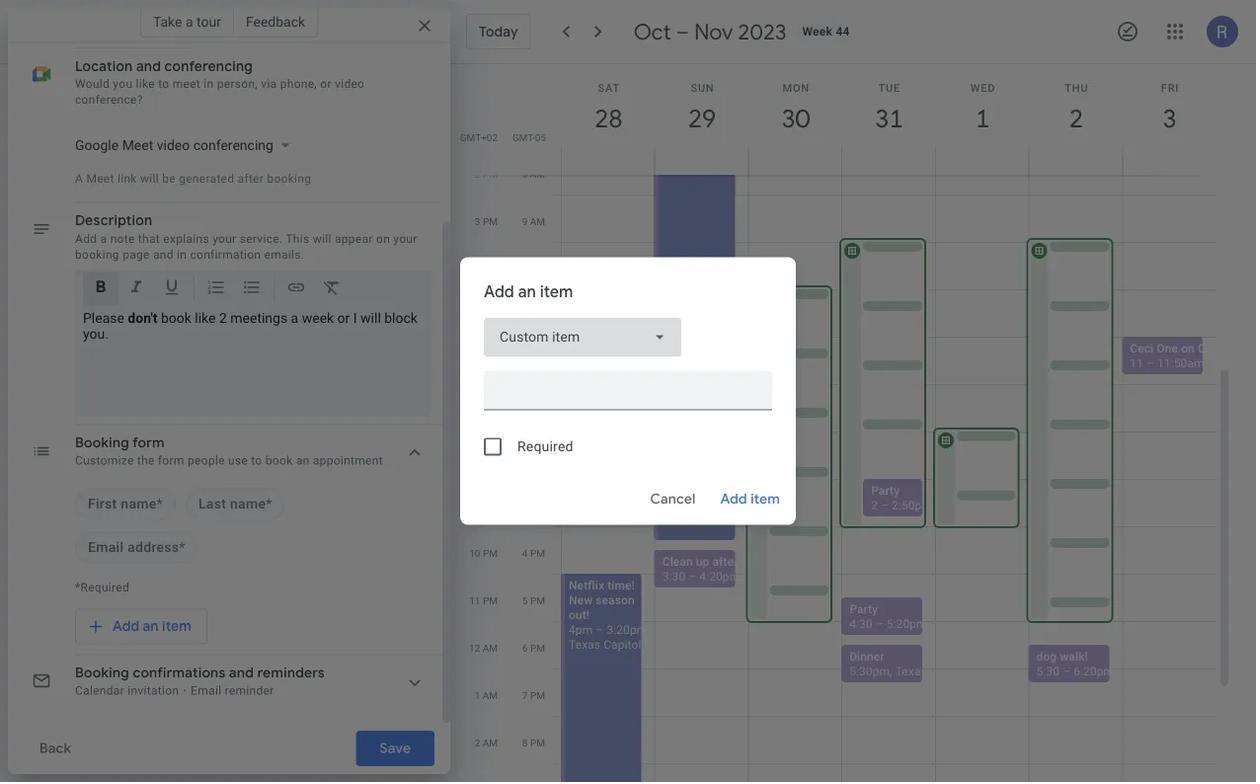 Task type: locate. For each thing, give the bounding box(es) containing it.
2
[[475, 168, 481, 180], [219, 310, 227, 326], [522, 452, 528, 464], [871, 499, 878, 513], [475, 737, 480, 749]]

1 vertical spatial 8 pm
[[522, 737, 545, 749]]

texas
[[569, 638, 601, 652]]

1 vertical spatial 6
[[522, 642, 528, 654]]

confirmation
[[190, 248, 261, 262]]

after right generated
[[238, 172, 264, 186]]

pm down 1 pm
[[530, 452, 545, 464]]

4 pm down 3 pm
[[475, 263, 498, 275]]

on up 11:50am
[[1181, 342, 1195, 356]]

11 up 12 pm
[[517, 310, 528, 322]]

booking
[[267, 172, 311, 186], [75, 248, 119, 262]]

4 down 3
[[475, 263, 481, 275]]

form up the
[[133, 435, 165, 452]]

1 vertical spatial 5 pm
[[522, 595, 545, 606]]

last name *
[[198, 496, 272, 513]]

4
[[475, 263, 481, 275], [522, 547, 528, 559]]

pm left 11 am at the left of the page
[[483, 310, 498, 322]]

–
[[676, 18, 689, 45], [1147, 357, 1155, 370], [881, 499, 889, 513], [689, 570, 697, 584], [876, 617, 884, 631], [596, 623, 604, 637], [1063, 665, 1071, 679]]

1 vertical spatial 12
[[469, 642, 480, 654]]

0 vertical spatial 8
[[522, 168, 528, 180]]

take a tour button
[[140, 6, 234, 38]]

2 vertical spatial item
[[162, 618, 191, 636]]

1 horizontal spatial after
[[713, 555, 738, 569]]

or inside location and conferencing would you like to meet in person, via phone, or video conference?
[[320, 78, 332, 91]]

5 right 11 pm
[[522, 595, 528, 606]]

6 column header from the left
[[1029, 64, 1123, 175]]

clean up after netflix binge 3:30 – 4:20pm
[[662, 555, 811, 584]]

add right cancel button
[[721, 490, 748, 508]]

1 down 12 am at bottom left
[[475, 689, 480, 701]]

7 left 1 pm
[[475, 405, 481, 417]]

1 for 1 am
[[475, 689, 480, 701]]

email
[[88, 540, 124, 556]]

0 vertical spatial add an item
[[484, 282, 573, 302]]

week
[[302, 310, 334, 326]]

0 horizontal spatial 7
[[475, 405, 481, 417]]

1 vertical spatial item
[[751, 490, 780, 508]]

add down description
[[75, 232, 97, 246]]

6 pm left 12 pm
[[475, 358, 498, 369]]

1 horizontal spatial or
[[337, 310, 350, 326]]

0 horizontal spatial 1
[[475, 689, 480, 701]]

in inside location and conferencing would you like to meet in person, via phone, or video conference?
[[204, 78, 214, 91]]

8 am
[[522, 168, 545, 180]]

2 horizontal spatial will
[[361, 310, 381, 326]]

an left appointment
[[296, 454, 310, 468]]

05
[[535, 131, 546, 143]]

3
[[475, 215, 481, 227]]

6 left 12 pm
[[475, 358, 481, 369]]

an inside button
[[143, 618, 159, 636]]

0 horizontal spatial 5
[[475, 310, 481, 322]]

1 up required
[[522, 405, 528, 417]]

2 horizontal spatial a
[[291, 310, 299, 326]]

2 pm down 1 pm
[[522, 452, 545, 464]]

your right appear
[[393, 232, 417, 246]]

0 vertical spatial 8 pm
[[475, 452, 498, 464]]

an down address
[[143, 618, 159, 636]]

your up 'confirmation'
[[213, 232, 237, 246]]

2 horizontal spatial 11
[[1130, 357, 1144, 370]]

0 vertical spatial booking
[[267, 172, 311, 186]]

add inside button
[[113, 618, 139, 636]]

italic image
[[126, 278, 146, 301]]

1 horizontal spatial on
[[1181, 342, 1195, 356]]

5 pm left 11 am at the left of the page
[[475, 310, 498, 322]]

and right location at the top left of page
[[136, 58, 161, 76]]

form right the
[[158, 454, 184, 468]]

2 horizontal spatial *
[[266, 496, 272, 513]]

5
[[475, 310, 481, 322], [522, 595, 528, 606]]

item
[[540, 282, 573, 302], [751, 490, 780, 508], [162, 618, 191, 636]]

0 vertical spatial in
[[204, 78, 214, 91]]

am up 1 am at the left of page
[[483, 642, 498, 654]]

3 column header from the left
[[748, 64, 843, 175]]

None field
[[484, 318, 682, 357]]

8 down gmt-
[[522, 168, 528, 180]]

0 horizontal spatial netflix
[[569, 579, 605, 593]]

– right 4pm
[[596, 623, 604, 637]]

an inside dialog
[[518, 282, 536, 302]]

3:20pm
[[607, 623, 647, 637]]

1 vertical spatial add an item
[[113, 618, 191, 636]]

1 horizontal spatial 12
[[517, 358, 528, 369]]

i
[[353, 310, 357, 326]]

and
[[136, 58, 161, 76], [153, 248, 174, 262]]

0 vertical spatial and
[[136, 58, 161, 76]]

5:30pm
[[850, 665, 890, 679]]

add an item button
[[75, 609, 207, 645]]

a left note
[[100, 232, 107, 246]]

1 vertical spatial book
[[266, 454, 293, 468]]

booking down note
[[75, 248, 119, 262]]

12 down 11 am at the left of the page
[[517, 358, 528, 369]]

8
[[522, 168, 528, 180], [475, 452, 481, 464], [522, 737, 528, 749]]

feedback
[[246, 13, 305, 30]]

add down 3 pm
[[484, 282, 514, 302]]

11
[[517, 310, 528, 322], [1130, 357, 1144, 370], [469, 595, 481, 606]]

back button
[[24, 731, 87, 766]]

1 vertical spatial in
[[177, 248, 187, 262]]

0 vertical spatial 7 pm
[[475, 405, 498, 417]]

1 horizontal spatial a
[[186, 13, 193, 30]]

add
[[75, 232, 97, 246], [484, 282, 514, 302], [721, 490, 748, 508], [113, 618, 139, 636]]

0 vertical spatial book
[[161, 310, 191, 326]]

1 horizontal spatial 5 pm
[[522, 595, 545, 606]]

1 vertical spatial 11
[[1130, 357, 1144, 370]]

am down 1 am at the left of page
[[483, 737, 498, 749]]

2 down 1 pm
[[522, 452, 528, 464]]

name right first
[[121, 496, 157, 513]]

5 column header from the left
[[935, 64, 1030, 175]]

0 vertical spatial will
[[140, 172, 159, 186]]

0 horizontal spatial booking
[[75, 248, 119, 262]]

to right use
[[251, 454, 262, 468]]

pm
[[483, 168, 498, 180], [483, 215, 498, 227], [483, 263, 498, 275], [483, 310, 498, 322], [483, 358, 498, 369], [530, 358, 545, 369], [483, 405, 498, 417], [530, 405, 545, 417], [483, 452, 498, 464], [530, 452, 545, 464], [483, 547, 498, 559], [530, 547, 545, 559], [483, 595, 498, 606], [530, 595, 545, 606], [530, 642, 545, 654], [530, 689, 545, 701], [530, 737, 545, 749]]

0 horizontal spatial add an item
[[113, 618, 191, 636]]

season
[[596, 594, 635, 607]]

am for 2 am
[[483, 737, 498, 749]]

0 horizontal spatial in
[[177, 248, 187, 262]]

2 down 1 am at the left of page
[[475, 737, 480, 749]]

1 horizontal spatial 11
[[517, 310, 528, 322]]

4 pm right 10 pm
[[522, 547, 545, 559]]

pm right 10
[[483, 547, 498, 559]]

list item
[[75, 489, 176, 521], [186, 489, 285, 521], [75, 532, 198, 564]]

am for 8 am
[[530, 168, 545, 180]]

1 vertical spatial 1
[[475, 689, 480, 701]]

required
[[518, 439, 574, 455]]

10 pm
[[469, 547, 498, 559]]

am right 9
[[530, 215, 545, 227]]

name right last at the bottom left
[[230, 496, 266, 513]]

party up 4:30
[[850, 603, 878, 616]]

name for last name
[[230, 496, 266, 513]]

book right use
[[266, 454, 293, 468]]

1 vertical spatial booking
[[75, 248, 119, 262]]

a
[[186, 13, 193, 30], [100, 232, 107, 246], [291, 310, 299, 326]]

in inside description add a note that explains your service. this will appear on your booking page and in confirmation emails.
[[177, 248, 187, 262]]

0 horizontal spatial an
[[143, 618, 159, 636]]

7 pm right 1 am at the left of page
[[522, 689, 545, 701]]

1 your from the left
[[213, 232, 237, 246]]

on inside ceci one on one 11 – 11:50am
[[1181, 342, 1195, 356]]

– left the 2:50pm
[[881, 499, 889, 513]]

you
[[113, 78, 133, 91]]

0 horizontal spatial *
[[157, 496, 163, 513]]

that
[[138, 232, 160, 246]]

12 for 12 pm
[[517, 358, 528, 369]]

1 vertical spatial an
[[296, 454, 310, 468]]

12
[[517, 358, 528, 369], [469, 642, 480, 654]]

a left the tour
[[186, 13, 193, 30]]

on inside description add a note that explains your service. this will appear on your booking page and in confirmation emails.
[[376, 232, 390, 246]]

back
[[39, 740, 71, 758]]

or left i
[[337, 310, 350, 326]]

0 horizontal spatial your
[[213, 232, 237, 246]]

7
[[475, 405, 481, 417], [522, 689, 528, 701]]

1 pm
[[522, 405, 545, 417]]

Custom item text field
[[484, 379, 772, 402]]

1 for 1 pm
[[522, 405, 528, 417]]

after up the 4:20pm
[[713, 555, 738, 569]]

item up 11 am at the left of the page
[[540, 282, 573, 302]]

1 horizontal spatial to
[[251, 454, 262, 468]]

0 vertical spatial 5
[[475, 310, 481, 322]]

netflix left binge
[[741, 555, 777, 569]]

1 horizontal spatial will
[[313, 232, 332, 246]]

*
[[157, 496, 163, 513], [266, 496, 272, 513], [179, 540, 185, 556]]

0 horizontal spatial 4 pm
[[475, 263, 498, 275]]

11 down 10
[[469, 595, 481, 606]]

2 down 'numbered list' image
[[219, 310, 227, 326]]

or
[[320, 78, 332, 91], [337, 310, 350, 326]]

am for 11 am
[[530, 310, 545, 322]]

or left video
[[320, 78, 332, 91]]

5 pm left the new
[[522, 595, 545, 606]]

walk!
[[1060, 650, 1088, 664]]

– inside netflix time! new season out! 4pm – 3:20pm texas capitol
[[596, 623, 604, 637]]

1 vertical spatial 5
[[522, 595, 528, 606]]

pm left texas
[[530, 642, 545, 654]]

5:30pm ,
[[850, 665, 896, 679]]

item down address
[[162, 618, 191, 636]]

name for first name
[[121, 496, 157, 513]]

0 vertical spatial 4 pm
[[475, 263, 498, 275]]

0 horizontal spatial item
[[162, 618, 191, 636]]

pm down 3 pm
[[483, 263, 498, 275]]

am up "2 am"
[[483, 689, 498, 701]]

2 horizontal spatial an
[[518, 282, 536, 302]]

gmt+02
[[460, 131, 498, 143]]

add an item inside button
[[113, 618, 191, 636]]

12 pm
[[517, 358, 545, 369]]

an
[[518, 282, 536, 302], [296, 454, 310, 468], [143, 618, 159, 636]]

add an item down *required
[[113, 618, 191, 636]]

numbered list image
[[206, 278, 226, 301]]

0 horizontal spatial name
[[121, 496, 157, 513]]

0 vertical spatial like
[[136, 78, 155, 91]]

2 inside the book like 2 meetings a week or i will block you.
[[219, 310, 227, 326]]

list item containing first name
[[75, 489, 176, 521]]

will right i
[[361, 310, 381, 326]]

formatting options toolbar
[[75, 271, 431, 313]]

1 vertical spatial 4 pm
[[522, 547, 545, 559]]

list item up the email address *
[[75, 489, 176, 521]]

– inside ceci one on one 11 – 11:50am
[[1147, 357, 1155, 370]]

0 horizontal spatial 5 pm
[[475, 310, 498, 322]]

0 vertical spatial on
[[376, 232, 390, 246]]

1 horizontal spatial add an item
[[484, 282, 573, 302]]

2 am
[[475, 737, 498, 749]]

item inside button
[[751, 490, 780, 508]]

pm right 3
[[483, 215, 498, 227]]

will
[[140, 172, 159, 186], [313, 232, 332, 246], [361, 310, 381, 326]]

on
[[376, 232, 390, 246], [1181, 342, 1195, 356]]

7 pm
[[475, 405, 498, 417], [522, 689, 545, 701]]

netflix inside netflix time! new season out! 4pm – 3:20pm texas capitol
[[569, 579, 605, 593]]

will left be
[[140, 172, 159, 186]]

to left the meet
[[158, 78, 169, 91]]

and down the that
[[153, 248, 174, 262]]

8 pm left required
[[475, 452, 498, 464]]

item inside button
[[162, 618, 191, 636]]

2 horizontal spatial item
[[751, 490, 780, 508]]

in down conferencing
[[204, 78, 214, 91]]

0 vertical spatial 4
[[475, 263, 481, 275]]

party up the 2:50pm
[[871, 484, 900, 498]]

generated
[[179, 172, 234, 186]]

ceci one on one 11 – 11:50am
[[1130, 342, 1219, 370]]

add an item
[[484, 282, 573, 302], [113, 618, 191, 636]]

bold image
[[91, 278, 111, 301]]

will inside description add a note that explains your service. this will appear on your booking page and in confirmation emails.
[[313, 232, 332, 246]]

0 horizontal spatial one
[[1157, 342, 1178, 356]]

0 horizontal spatial to
[[158, 78, 169, 91]]

to
[[158, 78, 169, 91], [251, 454, 262, 468]]

dinner
[[850, 650, 885, 664]]

after
[[238, 172, 264, 186], [713, 555, 738, 569]]

0 vertical spatial item
[[540, 282, 573, 302]]

people
[[188, 454, 225, 468]]

0 horizontal spatial after
[[238, 172, 264, 186]]

1 vertical spatial and
[[153, 248, 174, 262]]

3:30
[[662, 570, 686, 584]]

0 horizontal spatial or
[[320, 78, 332, 91]]

1 vertical spatial after
[[713, 555, 738, 569]]

book
[[161, 310, 191, 326], [266, 454, 293, 468]]

after inside clean up after netflix binge 3:30 – 4:20pm
[[713, 555, 738, 569]]

2 one from the left
[[1198, 342, 1219, 356]]

1 horizontal spatial an
[[296, 454, 310, 468]]

cancel
[[651, 490, 696, 508]]

1 vertical spatial 6 pm
[[522, 642, 545, 654]]

booking up this
[[267, 172, 311, 186]]

dog
[[1037, 650, 1057, 664]]

list item containing email address
[[75, 532, 198, 564]]

video
[[335, 78, 365, 91]]

2 name from the left
[[230, 496, 266, 513]]

4 right 10 pm
[[522, 547, 528, 559]]

don't
[[128, 310, 158, 326]]

1 one from the left
[[1157, 342, 1178, 356]]

to inside location and conferencing would you like to meet in person, via phone, or video conference?
[[158, 78, 169, 91]]

1 horizontal spatial 1
[[522, 405, 528, 417]]

– down walk!
[[1063, 665, 1071, 679]]

0 vertical spatial or
[[320, 78, 332, 91]]

12 down 11 pm
[[469, 642, 480, 654]]

column header
[[561, 64, 656, 175], [655, 64, 749, 175], [748, 64, 843, 175], [842, 64, 936, 175], [935, 64, 1030, 175], [1029, 64, 1123, 175], [1122, 64, 1217, 175]]

0 vertical spatial 11
[[517, 310, 528, 322]]

am up 12 pm
[[530, 310, 545, 322]]

– down up
[[689, 570, 697, 584]]

be
[[162, 172, 176, 186]]

am for 12 am
[[483, 642, 498, 654]]

7 right 1 am at the left of page
[[522, 689, 528, 701]]

1 vertical spatial party
[[850, 603, 878, 616]]

please don't
[[83, 310, 158, 326]]

via
[[261, 78, 277, 91]]

party inside the party 2 – 2:50pm
[[871, 484, 900, 498]]

1 vertical spatial or
[[337, 310, 350, 326]]

in
[[204, 78, 214, 91], [177, 248, 187, 262]]

0 horizontal spatial 6 pm
[[475, 358, 498, 369]]

list item down first name *
[[75, 532, 198, 564]]

0 vertical spatial to
[[158, 78, 169, 91]]

0 horizontal spatial 2 pm
[[475, 168, 498, 180]]

8 pm
[[475, 452, 498, 464], [522, 737, 545, 749]]

1 vertical spatial a
[[100, 232, 107, 246]]

2 left the 2:50pm
[[871, 499, 878, 513]]

1
[[522, 405, 528, 417], [475, 689, 480, 701]]

party inside party 4:30 – 5:20pm
[[850, 603, 878, 616]]

underline image
[[162, 278, 182, 301]]

0 vertical spatial 1
[[522, 405, 528, 417]]

2 vertical spatial 11
[[469, 595, 481, 606]]

today
[[479, 23, 518, 40]]

0 horizontal spatial 8 pm
[[475, 452, 498, 464]]

– right 4:30
[[876, 617, 884, 631]]

a left the week
[[291, 310, 299, 326]]

6 pm right 12 am at bottom left
[[522, 642, 545, 654]]

phone,
[[280, 78, 317, 91]]

an up 11 am at the left of the page
[[518, 282, 536, 302]]

0 vertical spatial party
[[871, 484, 900, 498]]

8 right "2 am"
[[522, 737, 528, 749]]

2 pm down gmt+02
[[475, 168, 498, 180]]

,
[[890, 665, 892, 679]]

6 pm
[[475, 358, 498, 369], [522, 642, 545, 654]]

1 vertical spatial like
[[195, 310, 216, 326]]

4 pm
[[475, 263, 498, 275], [522, 547, 545, 559]]

0 vertical spatial an
[[518, 282, 536, 302]]

bulleted list image
[[242, 278, 262, 301]]

1 horizontal spatial 4 pm
[[522, 547, 545, 559]]

1 horizontal spatial netflix
[[741, 555, 777, 569]]

meetings
[[230, 310, 288, 326]]

8 pm right "2 am"
[[522, 737, 545, 749]]

1 horizontal spatial 7
[[522, 689, 528, 701]]

capitol
[[604, 638, 641, 652]]

am down 05
[[530, 168, 545, 180]]

1 vertical spatial 4
[[522, 547, 528, 559]]

1 name from the left
[[121, 496, 157, 513]]

like right you
[[136, 78, 155, 91]]

location
[[75, 58, 133, 76]]

on right appear
[[376, 232, 390, 246]]

your
[[213, 232, 237, 246], [393, 232, 417, 246]]

grid
[[458, 64, 1233, 782]]

like down 'numbered list' image
[[195, 310, 216, 326]]

6 right 12 am at bottom left
[[522, 642, 528, 654]]

a inside button
[[186, 13, 193, 30]]

11 down ceci
[[1130, 357, 1144, 370]]

1 horizontal spatial your
[[393, 232, 417, 246]]

party
[[871, 484, 900, 498], [850, 603, 878, 616]]

1 horizontal spatial 4
[[522, 547, 528, 559]]

0 vertical spatial a
[[186, 13, 193, 30]]

– inside the party 2 – 2:50pm
[[881, 499, 889, 513]]

2 vertical spatial will
[[361, 310, 381, 326]]

0 vertical spatial 6
[[475, 358, 481, 369]]



Task type: vqa. For each thing, say whether or not it's contained in the screenshot.


Task type: describe. For each thing, give the bounding box(es) containing it.
please
[[83, 310, 124, 326]]

nov
[[694, 18, 733, 45]]

a inside the book like 2 meetings a week or i will block you.
[[291, 310, 299, 326]]

1 vertical spatial 8
[[475, 452, 481, 464]]

1 am
[[475, 689, 498, 701]]

5:30
[[1037, 665, 1060, 679]]

2:50pm
[[892, 499, 932, 513]]

0 vertical spatial after
[[238, 172, 264, 186]]

1 column header from the left
[[561, 64, 656, 175]]

time!
[[608, 579, 635, 593]]

insert link image
[[286, 278, 306, 301]]

pm up required
[[530, 405, 545, 417]]

10
[[469, 547, 481, 559]]

book inside booking form customize the form people use to book an appointment
[[266, 454, 293, 468]]

today button
[[466, 14, 531, 49]]

new
[[569, 594, 593, 607]]

oct – nov 2023
[[634, 18, 787, 45]]

a
[[75, 172, 83, 186]]

add item button
[[713, 476, 788, 523]]

will inside the book like 2 meetings a week or i will block you.
[[361, 310, 381, 326]]

grid containing ceci one on one
[[458, 64, 1233, 782]]

service.
[[240, 232, 283, 246]]

description add a note that explains your service. this will appear on your booking page and in confirmation emails.
[[75, 212, 417, 262]]

oct
[[634, 18, 671, 45]]

am for 9 am
[[530, 215, 545, 227]]

take a tour
[[153, 13, 221, 30]]

a inside description add a note that explains your service. this will appear on your booking page and in confirmation emails.
[[100, 232, 107, 246]]

3 pm
[[475, 215, 498, 227]]

netflix time! new season out! 4pm – 3:20pm texas capitol
[[569, 579, 647, 652]]

the
[[137, 454, 155, 468]]

0 horizontal spatial 6
[[475, 358, 481, 369]]

add inside button
[[721, 490, 748, 508]]

2023
[[738, 18, 787, 45]]

pm left required
[[483, 452, 498, 464]]

44
[[836, 25, 850, 39]]

0 vertical spatial 7
[[475, 405, 481, 417]]

party for 4:30
[[850, 603, 878, 616]]

netflix inside clean up after netflix binge 3:30 – 4:20pm
[[741, 555, 777, 569]]

11 pm
[[469, 595, 498, 606]]

appointment
[[313, 454, 383, 468]]

9 am
[[522, 215, 545, 227]]

2 inside the party 2 – 2:50pm
[[871, 499, 878, 513]]

1 horizontal spatial 8 pm
[[522, 737, 545, 749]]

person,
[[217, 78, 258, 91]]

week
[[802, 25, 833, 39]]

emails.
[[264, 248, 304, 262]]

– inside party 4:30 – 5:20pm
[[876, 617, 884, 631]]

add an item dialog
[[460, 257, 796, 525]]

2 down gmt+02
[[475, 168, 481, 180]]

book like 2 meetings a week or i will block you.
[[83, 310, 418, 343]]

1 horizontal spatial item
[[540, 282, 573, 302]]

2 column header from the left
[[655, 64, 749, 175]]

up
[[696, 555, 710, 569]]

conference?
[[75, 93, 143, 107]]

pm left 1 pm
[[483, 405, 498, 417]]

location and conferencing would you like to meet in person, via phone, or video conference?
[[75, 58, 365, 107]]

0 vertical spatial 5 pm
[[475, 310, 498, 322]]

4 column header from the left
[[842, 64, 936, 175]]

11 inside ceci one on one 11 – 11:50am
[[1130, 357, 1144, 370]]

or inside the book like 2 meetings a week or i will block you.
[[337, 310, 350, 326]]

party 2 – 2:50pm
[[871, 484, 932, 513]]

6:20pm
[[1074, 665, 1114, 679]]

0 vertical spatial 6 pm
[[475, 358, 498, 369]]

link
[[118, 172, 137, 186]]

clean
[[662, 555, 693, 569]]

binge
[[780, 555, 811, 569]]

12 am
[[469, 642, 498, 654]]

booking inside description add a note that explains your service. this will appear on your booking page and in confirmation emails.
[[75, 248, 119, 262]]

like inside location and conferencing would you like to meet in person, via phone, or video conference?
[[136, 78, 155, 91]]

use
[[228, 454, 248, 468]]

booking
[[75, 435, 129, 452]]

add an item inside dialog
[[484, 282, 573, 302]]

1 vertical spatial 7
[[522, 689, 528, 701]]

to inside booking form customize the form people use to book an appointment
[[251, 454, 262, 468]]

1 vertical spatial 7 pm
[[522, 689, 545, 701]]

1 horizontal spatial 6
[[522, 642, 528, 654]]

cancel button
[[642, 476, 705, 523]]

pm right 1 am at the left of page
[[530, 689, 545, 701]]

1 horizontal spatial 2 pm
[[522, 452, 545, 464]]

1 vertical spatial form
[[158, 454, 184, 468]]

note
[[110, 232, 135, 246]]

conferencing
[[165, 58, 253, 76]]

party 4:30 – 5:20pm
[[850, 603, 927, 631]]

Description text field
[[83, 310, 423, 409]]

11 for 11 pm
[[469, 595, 481, 606]]

explains
[[163, 232, 209, 246]]

this
[[286, 232, 310, 246]]

email address *
[[88, 540, 185, 556]]

– inside clean up after netflix binge 3:30 – 4:20pm
[[689, 570, 697, 584]]

party for 2
[[871, 484, 900, 498]]

pm down 10 pm
[[483, 595, 498, 606]]

out!
[[569, 608, 590, 622]]

am for 1 am
[[483, 689, 498, 701]]

block
[[384, 310, 418, 326]]

7 column header from the left
[[1122, 64, 1217, 175]]

page
[[123, 248, 150, 262]]

2 your from the left
[[393, 232, 417, 246]]

list item containing last name
[[186, 489, 285, 521]]

* for last name
[[266, 496, 272, 513]]

pm left the new
[[530, 595, 545, 606]]

12 for 12 am
[[469, 642, 480, 654]]

a meet link will be generated after booking
[[75, 172, 311, 186]]

remove formatting image
[[322, 278, 342, 301]]

add item
[[721, 490, 780, 508]]

gmt-
[[512, 131, 535, 143]]

appear
[[335, 232, 373, 246]]

take
[[153, 13, 182, 30]]

customize
[[75, 454, 134, 468]]

4:20pm
[[700, 570, 740, 584]]

pm left 12 pm
[[483, 358, 498, 369]]

2 vertical spatial 8
[[522, 737, 528, 749]]

description
[[75, 212, 152, 230]]

add inside description add a note that explains your service. this will appear on your booking page and in confirmation emails.
[[75, 232, 97, 246]]

– inside dog walk! 5:30 – 6:20pm
[[1063, 665, 1071, 679]]

* for email address
[[179, 540, 185, 556]]

like inside the book like 2 meetings a week or i will block you.
[[195, 310, 216, 326]]

pm down gmt+02
[[483, 168, 498, 180]]

feedback button
[[234, 6, 318, 38]]

gmt-05
[[512, 131, 546, 143]]

an inside booking form customize the form people use to book an appointment
[[296, 454, 310, 468]]

meet
[[86, 172, 114, 186]]

– right oct
[[676, 18, 689, 45]]

11 for 11 am
[[517, 310, 528, 322]]

* for first name
[[157, 496, 163, 513]]

would
[[75, 78, 110, 91]]

0 horizontal spatial 7 pm
[[475, 405, 498, 417]]

pm right "2 am"
[[530, 737, 545, 749]]

11 am
[[517, 310, 545, 322]]

1 horizontal spatial 5
[[522, 595, 528, 606]]

pm right 10 pm
[[530, 547, 545, 559]]

5:20pm
[[887, 617, 927, 631]]

booking form customize the form people use to book an appointment
[[75, 435, 383, 468]]

book inside the book like 2 meetings a week or i will block you.
[[161, 310, 191, 326]]

pm up 1 pm
[[530, 358, 545, 369]]

9
[[522, 215, 528, 227]]

and inside description add a note that explains your service. this will appear on your booking page and in confirmation emails.
[[153, 248, 174, 262]]

ceci
[[1130, 342, 1154, 356]]

0 vertical spatial form
[[133, 435, 165, 452]]

1 horizontal spatial 6 pm
[[522, 642, 545, 654]]

and inside location and conferencing would you like to meet in person, via phone, or video conference?
[[136, 58, 161, 76]]

last
[[198, 496, 226, 513]]

1 horizontal spatial booking
[[267, 172, 311, 186]]

none field inside add an item dialog
[[484, 318, 682, 357]]

tour
[[197, 13, 221, 30]]

4pm
[[569, 623, 593, 637]]



